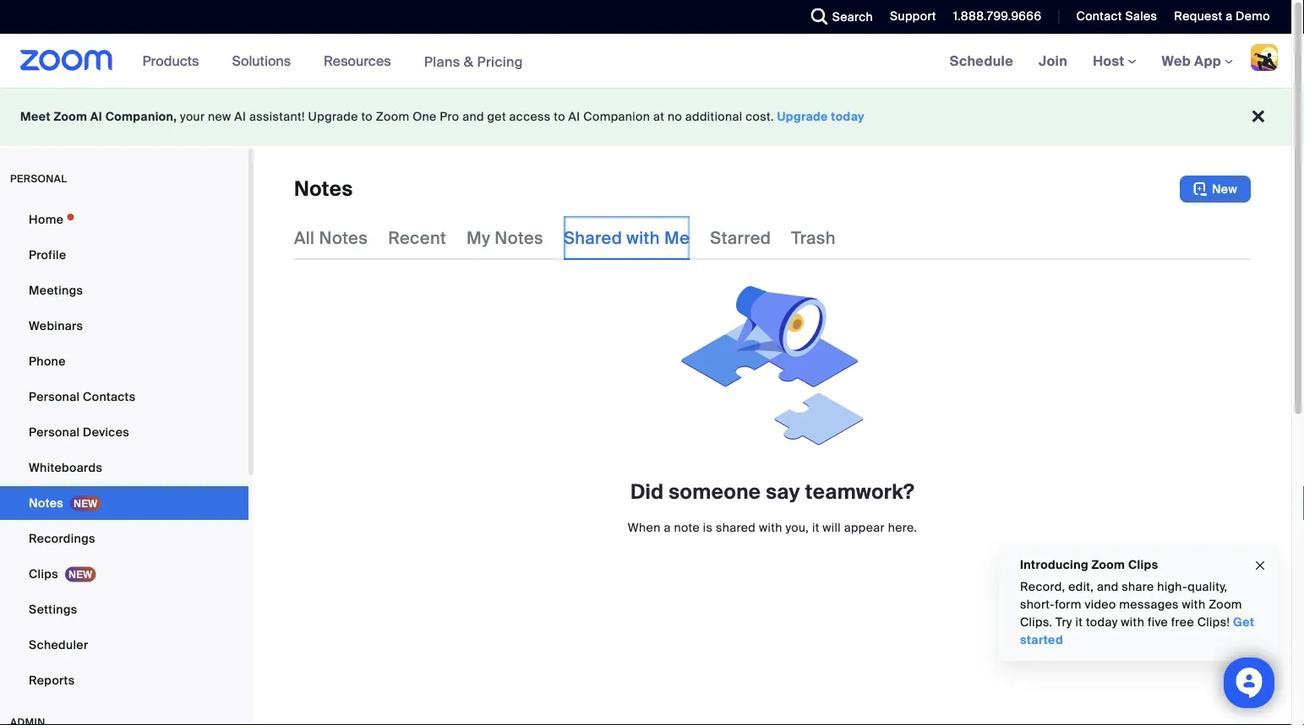 Task type: describe. For each thing, give the bounding box(es) containing it.
clips inside personal menu menu
[[29, 567, 58, 582]]

profile
[[29, 247, 66, 263]]

webinars
[[29, 318, 83, 334]]

one
[[413, 109, 437, 125]]

scheduler link
[[0, 629, 248, 663]]

profile picture image
[[1251, 44, 1278, 71]]

zoom logo image
[[20, 50, 113, 71]]

demo
[[1236, 8, 1270, 24]]

meet zoom ai companion, your new ai assistant! upgrade to zoom one pro and get access to ai companion at no additional cost. upgrade today
[[20, 109, 865, 125]]

your
[[180, 109, 205, 125]]

personal for personal contacts
[[29, 389, 80, 405]]

phone
[[29, 354, 66, 369]]

share
[[1122, 580, 1154, 595]]

with inside tabs of all notes page tab list
[[627, 227, 660, 249]]

personal menu menu
[[0, 203, 248, 700]]

meetings
[[29, 283, 83, 298]]

2 ai from the left
[[234, 109, 246, 125]]

contact sales
[[1076, 8, 1157, 24]]

zoom left one
[[376, 109, 409, 125]]

will
[[823, 520, 841, 536]]

personal
[[10, 172, 67, 186]]

host
[[1093, 52, 1128, 70]]

personal devices link
[[0, 416, 248, 450]]

high-
[[1157, 580, 1188, 595]]

free
[[1171, 615, 1194, 631]]

personal devices
[[29, 425, 129, 440]]

support
[[890, 8, 936, 24]]

new
[[1212, 181, 1237, 197]]

home link
[[0, 203, 248, 237]]

additional
[[685, 109, 742, 125]]

someone
[[669, 480, 761, 506]]

banner containing products
[[0, 34, 1291, 89]]

companion
[[583, 109, 650, 125]]

short-
[[1020, 598, 1055, 613]]

search
[[832, 9, 873, 25]]

plans
[[424, 53, 460, 70]]

app
[[1194, 52, 1221, 70]]

record, edit, and share high-quality, short-form video messages with zoom clips. try it today with five free clips!
[[1020, 580, 1242, 631]]

messages
[[1119, 598, 1179, 613]]

schedule link
[[937, 34, 1026, 88]]

access
[[509, 109, 551, 125]]

upgrade today link
[[777, 109, 865, 125]]

me
[[664, 227, 690, 249]]

whiteboards
[[29, 460, 102, 476]]

reports
[[29, 673, 75, 689]]

1 ai from the left
[[90, 109, 102, 125]]

video
[[1085, 598, 1116, 613]]

close image
[[1253, 557, 1267, 576]]

webinars link
[[0, 309, 248, 343]]

and inside record, edit, and share high-quality, short-form video messages with zoom clips. try it today with five free clips!
[[1097, 580, 1119, 595]]

&
[[464, 53, 474, 70]]

products
[[142, 52, 199, 70]]

introducing zoom clips
[[1020, 557, 1158, 573]]

shared
[[716, 520, 756, 536]]

solutions button
[[232, 34, 298, 88]]

record,
[[1020, 580, 1065, 595]]

form
[[1055, 598, 1082, 613]]

clips link
[[0, 558, 248, 592]]

note
[[674, 520, 700, 536]]

1 horizontal spatial clips
[[1128, 557, 1158, 573]]

teamwork?
[[805, 480, 915, 506]]

products button
[[142, 34, 207, 88]]

started
[[1020, 633, 1063, 649]]

search button
[[798, 0, 877, 34]]

you,
[[786, 520, 809, 536]]

contact
[[1076, 8, 1122, 24]]

recent
[[388, 227, 446, 249]]

request a demo
[[1174, 8, 1270, 24]]

new button
[[1180, 176, 1251, 203]]

no
[[668, 109, 682, 125]]

meet
[[20, 109, 51, 125]]

zoom right meet
[[54, 109, 87, 125]]

web app button
[[1162, 52, 1233, 70]]

when
[[628, 520, 661, 536]]

it inside record, edit, and share high-quality, short-form video messages with zoom clips. try it today with five free clips!
[[1075, 615, 1083, 631]]

notes right my
[[495, 227, 543, 249]]

join link
[[1026, 34, 1080, 88]]

introducing
[[1020, 557, 1089, 573]]

notes inside personal menu menu
[[29, 496, 63, 511]]

when a note is shared with you, it will appear here.
[[628, 520, 917, 536]]

request
[[1174, 8, 1222, 24]]

today inside record, edit, and share high-quality, short-form video messages with zoom clips. try it today with five free clips!
[[1086, 615, 1118, 631]]

notes link
[[0, 487, 248, 521]]

edit,
[[1068, 580, 1094, 595]]

2 to from the left
[[554, 109, 565, 125]]

pricing
[[477, 53, 523, 70]]

with up free
[[1182, 598, 1206, 613]]

starred
[[710, 227, 771, 249]]

3 ai from the left
[[568, 109, 580, 125]]

a for request
[[1226, 8, 1233, 24]]

meetings link
[[0, 274, 248, 308]]



Task type: locate. For each thing, give the bounding box(es) containing it.
appear
[[844, 520, 885, 536]]

clips
[[1128, 557, 1158, 573], [29, 567, 58, 582]]

with left 'you,'
[[759, 520, 782, 536]]

assistant!
[[249, 109, 305, 125]]

clips!
[[1197, 615, 1230, 631]]

tabs of all notes page tab list
[[294, 216, 836, 260]]

and
[[462, 109, 484, 125], [1097, 580, 1119, 595]]

0 vertical spatial and
[[462, 109, 484, 125]]

1 vertical spatial and
[[1097, 580, 1119, 595]]

a
[[1226, 8, 1233, 24], [664, 520, 671, 536]]

with left me
[[627, 227, 660, 249]]

1 horizontal spatial to
[[554, 109, 565, 125]]

zoom inside record, edit, and share high-quality, short-form video messages with zoom clips. try it today with five free clips!
[[1209, 598, 1242, 613]]

0 vertical spatial today
[[831, 109, 865, 125]]

zoom up the clips!
[[1209, 598, 1242, 613]]

get
[[1233, 615, 1254, 631]]

0 vertical spatial a
[[1226, 8, 1233, 24]]

zoom up 'edit,'
[[1092, 557, 1125, 573]]

a left note
[[664, 520, 671, 536]]

ai left companion
[[568, 109, 580, 125]]

1 horizontal spatial a
[[1226, 8, 1233, 24]]

upgrade right cost.
[[777, 109, 828, 125]]

web app
[[1162, 52, 1221, 70]]

whiteboards link
[[0, 451, 248, 485]]

personal for personal devices
[[29, 425, 80, 440]]

new
[[208, 109, 231, 125]]

1 horizontal spatial it
[[1075, 615, 1083, 631]]

contacts
[[83, 389, 136, 405]]

0 horizontal spatial upgrade
[[308, 109, 358, 125]]

get started link
[[1020, 615, 1254, 649]]

upgrade down the product information navigation
[[308, 109, 358, 125]]

1 horizontal spatial upgrade
[[777, 109, 828, 125]]

0 horizontal spatial to
[[361, 109, 373, 125]]

web
[[1162, 52, 1191, 70]]

notes
[[294, 176, 353, 202], [319, 227, 368, 249], [495, 227, 543, 249], [29, 496, 63, 511]]

is
[[703, 520, 713, 536]]

ai left companion,
[[90, 109, 102, 125]]

2 personal from the top
[[29, 425, 80, 440]]

with down messages
[[1121, 615, 1144, 631]]

0 horizontal spatial clips
[[29, 567, 58, 582]]

personal down phone
[[29, 389, 80, 405]]

pro
[[440, 109, 459, 125]]

recordings link
[[0, 522, 248, 556]]

1 vertical spatial personal
[[29, 425, 80, 440]]

notes up all notes
[[294, 176, 353, 202]]

it left will
[[812, 520, 819, 536]]

1 horizontal spatial today
[[1086, 615, 1118, 631]]

a for when
[[664, 520, 671, 536]]

try
[[1056, 615, 1072, 631]]

1 upgrade from the left
[[308, 109, 358, 125]]

my
[[467, 227, 490, 249]]

banner
[[0, 34, 1291, 89]]

notes up recordings
[[29, 496, 63, 511]]

support link
[[877, 0, 940, 34], [890, 8, 936, 24]]

sales
[[1125, 8, 1157, 24]]

personal up whiteboards at left bottom
[[29, 425, 80, 440]]

recordings
[[29, 531, 95, 547]]

meet zoom ai companion, footer
[[0, 88, 1291, 146]]

plans & pricing
[[424, 53, 523, 70]]

companion,
[[105, 109, 177, 125]]

upgrade
[[308, 109, 358, 125], [777, 109, 828, 125]]

host button
[[1093, 52, 1136, 70]]

0 horizontal spatial today
[[831, 109, 865, 125]]

notes right all
[[319, 227, 368, 249]]

cost.
[[746, 109, 774, 125]]

plans & pricing link
[[424, 53, 523, 70], [424, 53, 523, 70]]

contact sales link
[[1064, 0, 1162, 34], [1076, 8, 1157, 24]]

and inside meet zoom ai companion, footer
[[462, 109, 484, 125]]

request a demo link
[[1162, 0, 1291, 34], [1174, 8, 1270, 24]]

schedule
[[950, 52, 1013, 70]]

scheduler
[[29, 638, 88, 653]]

clips up settings
[[29, 567, 58, 582]]

1 vertical spatial a
[[664, 520, 671, 536]]

all
[[294, 227, 315, 249]]

0 horizontal spatial a
[[664, 520, 671, 536]]

1 horizontal spatial and
[[1097, 580, 1119, 595]]

all notes
[[294, 227, 368, 249]]

settings
[[29, 602, 77, 618]]

clips up share
[[1128, 557, 1158, 573]]

1 horizontal spatial ai
[[234, 109, 246, 125]]

quality,
[[1188, 580, 1227, 595]]

resources
[[324, 52, 391, 70]]

shared
[[564, 227, 622, 249]]

1 personal from the top
[[29, 389, 80, 405]]

shared with me
[[564, 227, 690, 249]]

2 upgrade from the left
[[777, 109, 828, 125]]

settings link
[[0, 593, 248, 627]]

product information navigation
[[130, 34, 536, 89]]

did someone say teamwork?
[[630, 480, 915, 506]]

clips.
[[1020, 615, 1053, 631]]

1 vertical spatial it
[[1075, 615, 1083, 631]]

my notes
[[467, 227, 543, 249]]

ai right new
[[234, 109, 246, 125]]

get started
[[1020, 615, 1254, 649]]

zoom
[[54, 109, 87, 125], [376, 109, 409, 125], [1092, 557, 1125, 573], [1209, 598, 1242, 613]]

1 to from the left
[[361, 109, 373, 125]]

2 horizontal spatial ai
[[568, 109, 580, 125]]

five
[[1148, 615, 1168, 631]]

it right try
[[1075, 615, 1083, 631]]

meetings navigation
[[937, 34, 1291, 89]]

personal
[[29, 389, 80, 405], [29, 425, 80, 440]]

trash
[[791, 227, 836, 249]]

solutions
[[232, 52, 291, 70]]

to right access
[[554, 109, 565, 125]]

a left "demo"
[[1226, 8, 1233, 24]]

say
[[766, 480, 800, 506]]

1.888.799.9666 button
[[940, 0, 1046, 34], [953, 8, 1042, 24]]

with
[[627, 227, 660, 249], [759, 520, 782, 536], [1182, 598, 1206, 613], [1121, 615, 1144, 631]]

and left get
[[462, 109, 484, 125]]

1.888.799.9666
[[953, 8, 1042, 24]]

1 vertical spatial today
[[1086, 615, 1118, 631]]

to down resources dropdown button
[[361, 109, 373, 125]]

0 vertical spatial personal
[[29, 389, 80, 405]]

and up video
[[1097, 580, 1119, 595]]

0 horizontal spatial ai
[[90, 109, 102, 125]]

it
[[812, 520, 819, 536], [1075, 615, 1083, 631]]

today inside meet zoom ai companion, footer
[[831, 109, 865, 125]]

get
[[487, 109, 506, 125]]

0 vertical spatial it
[[812, 520, 819, 536]]

here.
[[888, 520, 917, 536]]

at
[[653, 109, 664, 125]]

did
[[630, 480, 664, 506]]

resources button
[[324, 34, 399, 88]]

0 horizontal spatial it
[[812, 520, 819, 536]]

phone link
[[0, 345, 248, 379]]

0 horizontal spatial and
[[462, 109, 484, 125]]



Task type: vqa. For each thing, say whether or not it's contained in the screenshot.
INTRODUCING ZOOM CLIPS
yes



